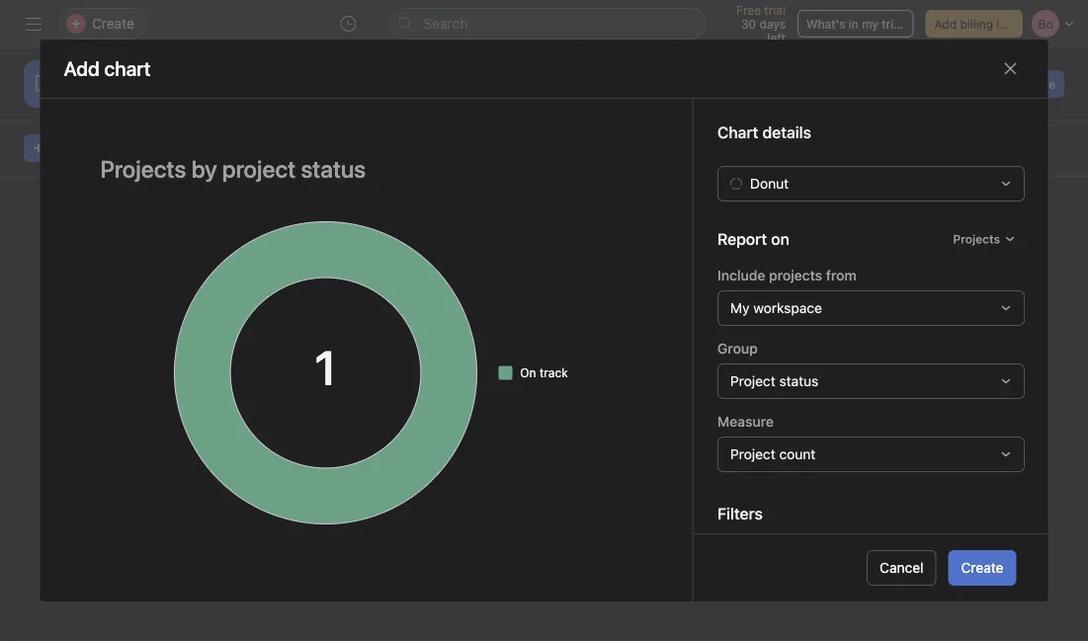 Task type: locate. For each thing, give the bounding box(es) containing it.
on
[[520, 366, 536, 380]]

show options image
[[237, 87, 253, 103]]

include
[[717, 267, 765, 284]]

1 vertical spatial project
[[730, 446, 775, 463]]

search button
[[390, 8, 706, 40]]

2 project from the top
[[730, 446, 775, 463]]

chart details
[[717, 123, 811, 142]]

search
[[423, 15, 468, 32]]

add chart
[[64, 57, 151, 80]]

projects button
[[944, 225, 1024, 253]]

project status button
[[717, 364, 1024, 399]]

project inside dropdown button
[[730, 373, 775, 389]]

30
[[741, 17, 756, 31]]

add billing info button
[[926, 10, 1023, 38]]

Projects by project status text field
[[87, 146, 645, 192]]

project inside dropdown button
[[730, 446, 775, 463]]

trial?
[[882, 17, 909, 31]]

left
[[767, 31, 786, 44]]

track
[[539, 366, 568, 380]]

close image
[[1003, 61, 1018, 77]]

project
[[730, 373, 775, 389], [730, 446, 775, 463]]

days
[[759, 17, 786, 31]]

1 project from the top
[[730, 373, 775, 389]]

create
[[961, 560, 1004, 576]]

projects
[[952, 232, 1000, 246]]

count
[[779, 446, 815, 463]]

in
[[849, 17, 859, 31]]

reporting link
[[87, 59, 149, 81]]

reporting
[[87, 62, 149, 78]]

include projects from
[[717, 267, 856, 284]]

create button
[[948, 550, 1016, 586]]

free trial 30 days left
[[736, 3, 786, 44]]

report on
[[717, 230, 789, 249]]

filters
[[717, 505, 762, 523]]

project down measure
[[730, 446, 775, 463]]

free
[[736, 3, 761, 17]]

0 vertical spatial project
[[730, 373, 775, 389]]

project down group
[[730, 373, 775, 389]]

my workspace
[[730, 300, 822, 316]]

donut button
[[717, 166, 1024, 202]]

on track
[[520, 366, 568, 380]]

report image
[[36, 72, 59, 96]]



Task type: vqa. For each thing, say whether or not it's contained in the screenshot.


Task type: describe. For each thing, give the bounding box(es) containing it.
group
[[717, 341, 757, 357]]

cancel
[[880, 560, 924, 576]]

status
[[779, 373, 818, 389]]

what's in my trial?
[[806, 17, 909, 31]]

measure
[[717, 414, 773, 430]]

search list box
[[390, 8, 706, 40]]

what's
[[806, 17, 845, 31]]

my
[[730, 300, 749, 316]]

my
[[862, 17, 878, 31]]

donut
[[750, 175, 788, 192]]

project status
[[730, 373, 818, 389]]

my workspace button
[[717, 291, 1024, 326]]

add billing info
[[934, 17, 1017, 31]]

project count button
[[717, 437, 1024, 472]]

share
[[1023, 77, 1055, 91]]

trial
[[764, 3, 786, 17]]

workspace
[[753, 300, 822, 316]]

info
[[997, 17, 1017, 31]]

project for project count
[[730, 446, 775, 463]]

project count
[[730, 446, 815, 463]]

from
[[825, 267, 856, 284]]

share button
[[999, 70, 1064, 98]]

billing
[[960, 17, 993, 31]]

projects
[[768, 267, 822, 284]]

add
[[934, 17, 957, 31]]

cancel button
[[867, 550, 936, 586]]

what's in my trial? button
[[797, 10, 914, 38]]

add to starred image
[[265, 87, 280, 103]]

new dashboard
[[87, 83, 227, 106]]

project for project status
[[730, 373, 775, 389]]



